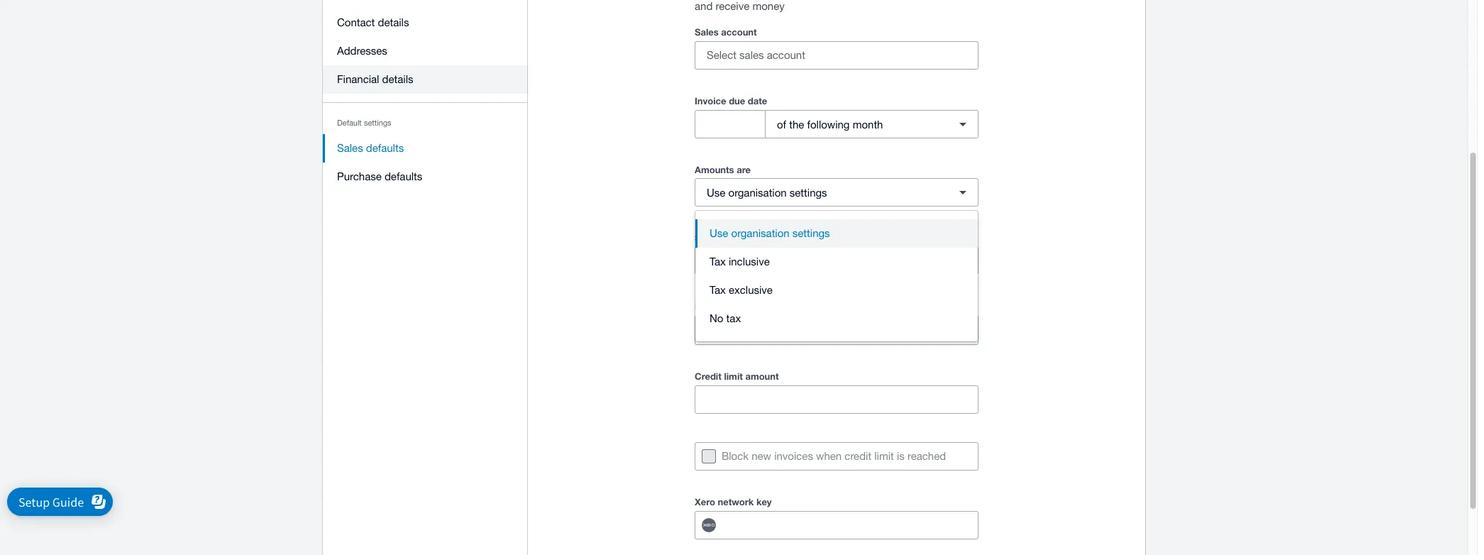 Task type: vqa. For each thing, say whether or not it's contained in the screenshot.
Special Projects "popup button"
no



Task type: locate. For each thing, give the bounding box(es) containing it.
details right contact
[[378, 16, 409, 28]]

tax exclusive
[[710, 284, 773, 296]]

0 vertical spatial defaults
[[366, 142, 404, 154]]

details down addresses button
[[382, 73, 414, 85]]

details inside button
[[378, 16, 409, 28]]

tax inclusive button
[[696, 248, 978, 276]]

defaults inside button
[[385, 170, 423, 182]]

settings for amounts are's use organisation settings popup button
[[790, 186, 828, 198]]

tax up tax inclusive at top
[[722, 232, 735, 244]]

settings inside button
[[793, 227, 830, 239]]

sales for sales tax
[[695, 232, 719, 244]]

1 use organisation settings button from the top
[[695, 178, 979, 207]]

use organisation settings up 'inclusive'
[[710, 227, 830, 239]]

2 vertical spatial use organisation settings
[[707, 255, 828, 267]]

amounts
[[695, 164, 735, 175]]

sales tax
[[695, 232, 735, 244]]

0 vertical spatial details
[[378, 16, 409, 28]]

0 vertical spatial tax
[[710, 256, 726, 268]]

settings up tax inclusive button
[[793, 227, 830, 239]]

is
[[897, 450, 905, 462]]

tax exclusive button
[[696, 276, 978, 305]]

use up tax inclusive at top
[[710, 227, 729, 239]]

0 vertical spatial use
[[707, 186, 726, 198]]

use organisation settings button up tax exclusive button
[[695, 246, 979, 275]]

1 vertical spatial tax
[[727, 312, 741, 324]]

tax inside tax inclusive button
[[710, 256, 726, 268]]

1 vertical spatial defaults
[[385, 170, 423, 182]]

tax inside button
[[727, 312, 741, 324]]

1 vertical spatial tax
[[710, 284, 726, 296]]

use organisation settings for are
[[707, 186, 828, 198]]

None number field
[[696, 111, 765, 138]]

1 horizontal spatial limit
[[875, 450, 894, 462]]

1 vertical spatial use
[[710, 227, 729, 239]]

contact details
[[337, 16, 409, 28]]

1 vertical spatial sales
[[337, 142, 363, 154]]

1 vertical spatial organisation
[[732, 227, 790, 239]]

tax
[[710, 256, 726, 268], [710, 284, 726, 296]]

sales defaults button
[[323, 134, 528, 163]]

sales up tax inclusive at top
[[695, 232, 719, 244]]

network
[[718, 496, 754, 508]]

use organisation settings down are on the top of page
[[707, 186, 828, 198]]

details inside button
[[382, 73, 414, 85]]

sales account
[[695, 26, 757, 38]]

addresses
[[337, 45, 388, 57]]

tax for no tax
[[727, 312, 741, 324]]

defaults
[[366, 142, 404, 154], [385, 170, 423, 182]]

use organisation settings
[[707, 186, 828, 198], [710, 227, 830, 239], [707, 255, 828, 267]]

0 vertical spatial use organisation settings button
[[695, 178, 979, 207]]

date
[[748, 95, 768, 106]]

default
[[337, 119, 362, 127]]

1 vertical spatial use organisation settings
[[710, 227, 830, 239]]

contact
[[337, 16, 375, 28]]

tax down sales tax
[[710, 256, 726, 268]]

organisation for tax
[[729, 255, 787, 267]]

1 vertical spatial limit
[[875, 450, 894, 462]]

settings down use organisation settings button at the top of the page
[[790, 255, 828, 267]]

1 vertical spatial details
[[382, 73, 414, 85]]

organisation up 'inclusive'
[[732, 227, 790, 239]]

Credit limit amount number field
[[696, 386, 978, 413]]

sales
[[695, 26, 719, 38], [337, 142, 363, 154], [695, 232, 719, 244]]

settings up use organisation settings button at the top of the page
[[790, 186, 828, 198]]

tax up discount
[[710, 284, 726, 296]]

use organisation settings button
[[695, 178, 979, 207], [695, 246, 979, 275]]

Xero network key field
[[729, 512, 978, 539]]

use organisation settings button
[[696, 219, 978, 248]]

use
[[707, 186, 726, 198], [710, 227, 729, 239], [707, 255, 726, 267]]

tax for sales tax
[[722, 232, 735, 244]]

invoice
[[695, 95, 727, 106]]

use organisation settings inside button
[[710, 227, 830, 239]]

group
[[696, 211, 978, 341]]

defaults for purchase defaults
[[385, 170, 423, 182]]

use for sales
[[707, 255, 726, 267]]

tax right no
[[727, 312, 741, 324]]

0 vertical spatial use organisation settings
[[707, 186, 828, 198]]

2 vertical spatial use
[[707, 255, 726, 267]]

organisation inside button
[[732, 227, 790, 239]]

settings for sales tax's use organisation settings popup button
[[790, 255, 828, 267]]

purchase defaults button
[[323, 163, 528, 191]]

limit
[[724, 371, 743, 382], [875, 450, 894, 462]]

credit
[[695, 371, 722, 382]]

invoice due date group
[[695, 110, 979, 138]]

sales left account
[[695, 26, 719, 38]]

no tax
[[710, 312, 741, 324]]

sales inside button
[[337, 142, 363, 154]]

tax
[[722, 232, 735, 244], [727, 312, 741, 324]]

block new invoices when credit limit is reached
[[722, 450, 946, 462]]

organisation down are on the top of page
[[729, 186, 787, 198]]

organisation
[[729, 186, 787, 198], [732, 227, 790, 239], [729, 255, 787, 267]]

2 tax from the top
[[710, 284, 726, 296]]

settings up sales defaults
[[364, 119, 392, 127]]

purchase defaults
[[337, 170, 423, 182]]

limit right credit
[[724, 371, 743, 382]]

use down "amounts"
[[707, 186, 726, 198]]

1 vertical spatial use organisation settings button
[[695, 246, 979, 275]]

amount
[[746, 371, 779, 382]]

use organisation settings up exclusive
[[707, 255, 828, 267]]

0 vertical spatial tax
[[722, 232, 735, 244]]

0 vertical spatial organisation
[[729, 186, 787, 198]]

use inside button
[[710, 227, 729, 239]]

Sales account field
[[696, 42, 978, 69]]

Discount number field
[[696, 317, 950, 344]]

limit left is
[[875, 450, 894, 462]]

menu containing contact details
[[323, 0, 528, 199]]

2 vertical spatial organisation
[[729, 255, 787, 267]]

0 horizontal spatial limit
[[724, 371, 743, 382]]

sales for sales defaults
[[337, 142, 363, 154]]

0 vertical spatial limit
[[724, 371, 743, 382]]

2 vertical spatial sales
[[695, 232, 719, 244]]

tax inside tax exclusive button
[[710, 284, 726, 296]]

of the following month button
[[765, 110, 979, 138]]

defaults inside button
[[366, 142, 404, 154]]

0 vertical spatial sales
[[695, 26, 719, 38]]

xero network key
[[695, 496, 772, 508]]

details
[[378, 16, 409, 28], [382, 73, 414, 85]]

invoice due date
[[695, 95, 768, 106]]

organisation up exclusive
[[729, 255, 787, 267]]

use down sales tax
[[707, 255, 726, 267]]

sales down default
[[337, 142, 363, 154]]

defaults up purchase defaults
[[366, 142, 404, 154]]

due
[[729, 95, 746, 106]]

no tax button
[[696, 305, 978, 333]]

use organisation settings button up use organisation settings button at the top of the page
[[695, 178, 979, 207]]

settings
[[364, 119, 392, 127], [790, 186, 828, 198], [793, 227, 830, 239], [790, 255, 828, 267]]

none number field inside invoice due date group
[[696, 111, 765, 138]]

following
[[808, 118, 850, 130]]

menu
[[323, 0, 528, 199]]

2 use organisation settings button from the top
[[695, 246, 979, 275]]

credit limit amount
[[695, 371, 779, 382]]

settings inside menu
[[364, 119, 392, 127]]

organisation for are
[[729, 186, 787, 198]]

1 tax from the top
[[710, 256, 726, 268]]

list box
[[696, 211, 978, 341]]

defaults down sales defaults button
[[385, 170, 423, 182]]



Task type: describe. For each thing, give the bounding box(es) containing it.
xero
[[695, 496, 716, 508]]

purchase
[[337, 170, 382, 182]]

the
[[790, 118, 805, 130]]

list box containing use organisation settings
[[696, 211, 978, 341]]

details for financial details
[[382, 73, 414, 85]]

block
[[722, 450, 749, 462]]

of
[[777, 118, 787, 130]]

exclusive
[[729, 284, 773, 296]]

financial details button
[[323, 65, 528, 94]]

new
[[752, 450, 772, 462]]

use organisation settings for tax
[[707, 255, 828, 267]]

month
[[853, 118, 884, 130]]

when
[[816, 450, 842, 462]]

use organisation settings button for amounts are
[[695, 178, 979, 207]]

account
[[722, 26, 757, 38]]

tax for tax exclusive
[[710, 284, 726, 296]]

details for contact details
[[378, 16, 409, 28]]

credit
[[845, 450, 872, 462]]

financial details
[[337, 73, 414, 85]]

group containing use organisation settings
[[696, 211, 978, 341]]

are
[[737, 164, 751, 175]]

key
[[757, 496, 772, 508]]

default settings
[[337, 119, 392, 127]]

sales defaults
[[337, 142, 404, 154]]

financial
[[337, 73, 379, 85]]

inclusive
[[729, 256, 770, 268]]

invoices
[[775, 450, 814, 462]]

use for amounts
[[707, 186, 726, 198]]

amounts are
[[695, 164, 751, 175]]

reached
[[908, 450, 946, 462]]

sales for sales account
[[695, 26, 719, 38]]

no
[[710, 312, 724, 324]]

defaults for sales defaults
[[366, 142, 404, 154]]

use organisation settings button for sales tax
[[695, 246, 979, 275]]

settings for use organisation settings button at the top of the page
[[793, 227, 830, 239]]

contact details button
[[323, 9, 528, 37]]

of the following month
[[777, 118, 884, 130]]

tax inclusive
[[710, 256, 770, 268]]

addresses button
[[323, 37, 528, 65]]

tax for tax inclusive
[[710, 256, 726, 268]]

discount
[[695, 300, 734, 312]]



